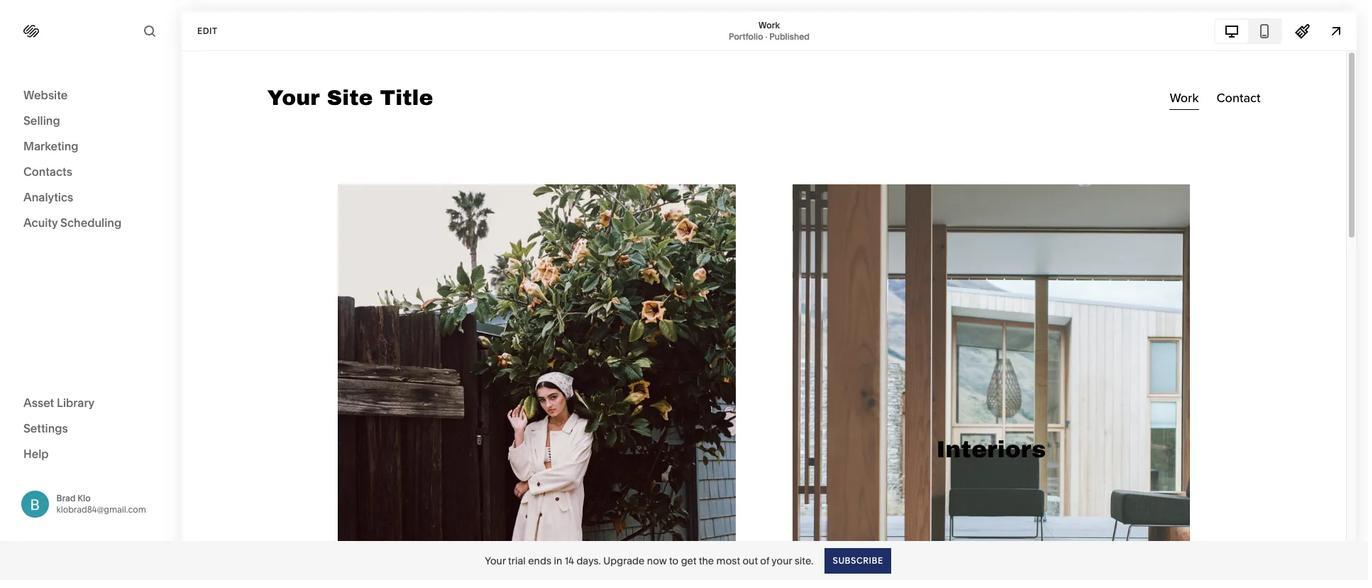 Task type: describe. For each thing, give the bounding box(es) containing it.
website
[[23, 88, 68, 102]]

in
[[554, 555, 563, 568]]

get
[[681, 555, 697, 568]]

marketing link
[[23, 138, 158, 155]]

work portfolio · published
[[729, 20, 810, 42]]

acuity
[[23, 216, 58, 230]]

of
[[761, 555, 770, 568]]

days.
[[577, 555, 601, 568]]

asset library
[[23, 396, 95, 410]]

analytics link
[[23, 190, 158, 207]]

settings
[[23, 421, 68, 436]]

your trial ends in 14 days. upgrade now to get the most out of your site.
[[485, 555, 814, 568]]

analytics
[[23, 190, 73, 204]]

14
[[565, 555, 574, 568]]

now
[[647, 555, 667, 568]]

published
[[770, 31, 810, 42]]

brad klo klobrad84@gmail.com
[[56, 493, 146, 515]]

contacts
[[23, 165, 72, 179]]

·
[[766, 31, 768, 42]]

acuity scheduling
[[23, 216, 122, 230]]

most
[[717, 555, 741, 568]]

help link
[[23, 446, 49, 462]]

klobrad84@gmail.com
[[56, 505, 146, 515]]

ends
[[528, 555, 552, 568]]

out
[[743, 555, 758, 568]]

trial
[[508, 555, 526, 568]]

subscribe button
[[825, 549, 892, 574]]



Task type: locate. For each thing, give the bounding box(es) containing it.
subscribe
[[833, 556, 884, 566]]

asset
[[23, 396, 54, 410]]

contacts link
[[23, 164, 158, 181]]

portfolio
[[729, 31, 764, 42]]

acuity scheduling link
[[23, 215, 158, 232]]

upgrade
[[604, 555, 645, 568]]

brad
[[56, 493, 76, 504]]

selling
[[23, 114, 60, 128]]

edit button
[[188, 18, 227, 44]]

library
[[57, 396, 95, 410]]

asset library link
[[23, 395, 158, 412]]

your
[[772, 555, 793, 568]]

website link
[[23, 87, 158, 104]]

help
[[23, 447, 49, 461]]

edit
[[197, 25, 218, 36]]

settings link
[[23, 421, 158, 438]]

the
[[699, 555, 714, 568]]

tab list
[[1216, 20, 1282, 42]]

klo
[[78, 493, 91, 504]]

site.
[[795, 555, 814, 568]]

work
[[759, 20, 780, 30]]

your
[[485, 555, 506, 568]]

scheduling
[[60, 216, 122, 230]]

marketing
[[23, 139, 79, 153]]

to
[[670, 555, 679, 568]]

selling link
[[23, 113, 158, 130]]



Task type: vqa. For each thing, say whether or not it's contained in the screenshot.
CONTACT
no



